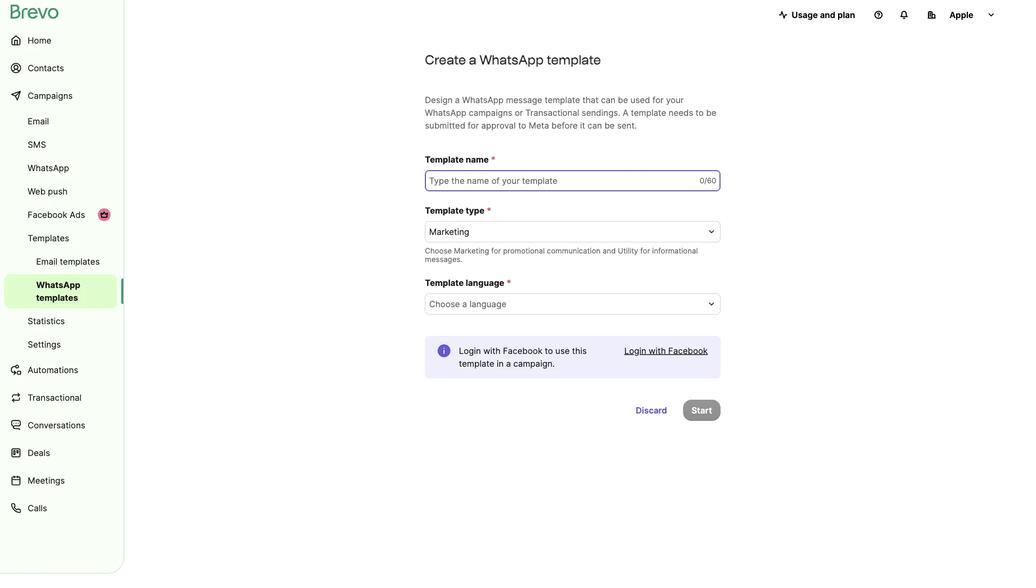 Task type: vqa. For each thing, say whether or not it's contained in the screenshot.
"about"
no



Task type: describe. For each thing, give the bounding box(es) containing it.
deals link
[[4, 441, 117, 466]]

ads
[[70, 210, 85, 220]]

approval
[[482, 120, 516, 131]]

campaigns
[[469, 108, 513, 118]]

for right utility
[[641, 247, 651, 256]]

usage and plan
[[792, 10, 856, 20]]

design a whatsapp message template that can be used for your whatsapp campaigns or transactional sendings. a template needs to be submitted for approval to meta before it can be sent.
[[425, 95, 717, 131]]

whatsapp templates link
[[4, 275, 117, 309]]

used
[[631, 95, 651, 105]]

home link
[[4, 28, 117, 53]]

start button
[[684, 400, 721, 422]]

campaigns link
[[4, 83, 117, 109]]

whatsapp up submitted
[[425, 108, 467, 118]]

submitted
[[425, 120, 466, 131]]

meetings link
[[4, 468, 117, 494]]

sent.
[[618, 120, 637, 131]]

meetings
[[28, 476, 65, 486]]

template language *
[[425, 278, 512, 288]]

before
[[552, 120, 578, 131]]

discard
[[636, 406, 668, 416]]

a
[[623, 108, 629, 118]]

marketing button
[[425, 221, 721, 243]]

automations link
[[4, 358, 117, 383]]

web
[[28, 186, 46, 197]]

promotional
[[503, 247, 545, 256]]

email templates link
[[4, 251, 117, 272]]

meta
[[529, 120, 550, 131]]

campaigns
[[28, 90, 73, 101]]

a inside login with facebook to use this template in a campaign.
[[507, 359, 511, 369]]

marketing inside choose marketing for promotional communication and utility for informational messages.
[[454, 247, 489, 256]]

whatsapp templates
[[36, 280, 80, 303]]

0 horizontal spatial to
[[519, 120, 527, 131]]

0 vertical spatial be
[[618, 95, 629, 105]]

none field inside the choose a language popup button
[[429, 298, 704, 311]]

use
[[556, 346, 570, 356]]

home
[[28, 35, 51, 46]]

whatsapp link
[[4, 158, 117, 179]]

email for email templates
[[36, 257, 58, 267]]

it
[[581, 120, 586, 131]]

60
[[708, 176, 717, 185]]

usage
[[792, 10, 818, 20]]

Type the name of your template text field
[[425, 170, 721, 192]]

that
[[583, 95, 599, 105]]

for left your
[[653, 95, 664, 105]]

this
[[573, 346, 587, 356]]

with for login with facebook to use this template in a campaign.
[[484, 346, 501, 356]]

email link
[[4, 111, 117, 132]]

login with facebook to use this template in a campaign.
[[459, 346, 587, 369]]

statistics link
[[4, 311, 117, 332]]

or
[[515, 108, 523, 118]]

email templates
[[36, 257, 100, 267]]

a for create
[[469, 52, 477, 67]]

choose a language button
[[425, 294, 721, 315]]

0 vertical spatial language
[[466, 278, 505, 288]]

templates for whatsapp templates
[[36, 293, 78, 303]]

templates for email templates
[[60, 257, 100, 267]]

templates link
[[4, 228, 117, 249]]

login for login with facebook to use this template in a campaign.
[[459, 346, 481, 356]]

0 / 60
[[700, 176, 717, 185]]

* for template language *
[[507, 278, 512, 288]]

conversations
[[28, 420, 85, 431]]

deals
[[28, 448, 50, 458]]

and inside button
[[821, 10, 836, 20]]

choose for choose a language
[[429, 299, 460, 309]]

plan
[[838, 10, 856, 20]]

left___rvooi image
[[100, 211, 109, 219]]

choose marketing for promotional communication and utility for informational messages.
[[425, 247, 698, 264]]

settings link
[[4, 334, 117, 356]]

web push link
[[4, 181, 117, 202]]

contacts
[[28, 63, 64, 73]]

utility
[[618, 247, 639, 256]]

communication
[[547, 247, 601, 256]]

login with facebook link
[[625, 345, 708, 358]]

template down used
[[631, 108, 667, 118]]

0 vertical spatial can
[[601, 95, 616, 105]]

0 horizontal spatial transactional
[[28, 393, 82, 403]]

sms
[[28, 139, 46, 150]]

0
[[700, 176, 705, 185]]

whatsapp up "message"
[[480, 52, 544, 67]]

design
[[425, 95, 453, 105]]

templates
[[28, 233, 69, 243]]

sms link
[[4, 134, 117, 155]]



Task type: locate. For each thing, give the bounding box(es) containing it.
contacts link
[[4, 55, 117, 81]]

2 horizontal spatial to
[[696, 108, 704, 118]]

to down or
[[519, 120, 527, 131]]

apple button
[[920, 4, 1005, 26]]

1 horizontal spatial login
[[625, 346, 647, 356]]

0 horizontal spatial be
[[605, 120, 615, 131]]

email for email
[[28, 116, 49, 126]]

template left type
[[425, 205, 464, 216]]

a for choose
[[463, 299, 467, 309]]

create
[[425, 52, 466, 67]]

a
[[469, 52, 477, 67], [455, 95, 460, 105], [463, 299, 467, 309], [507, 359, 511, 369]]

messages.
[[425, 255, 463, 264]]

template type *
[[425, 205, 492, 216]]

transactional down automations
[[28, 393, 82, 403]]

name
[[466, 154, 489, 165]]

choose up template language *
[[425, 247, 452, 256]]

* for template type *
[[487, 205, 492, 216]]

transactional link
[[4, 385, 117, 411]]

1 vertical spatial language
[[470, 299, 507, 309]]

1 vertical spatial choose
[[429, 299, 460, 309]]

1 vertical spatial be
[[707, 108, 717, 118]]

template for template language
[[425, 278, 464, 288]]

with
[[484, 346, 501, 356], [649, 346, 666, 356]]

alert
[[425, 336, 721, 379]]

be up a
[[618, 95, 629, 105]]

usage and plan button
[[771, 4, 864, 26]]

login inside login with facebook to use this template in a campaign.
[[459, 346, 481, 356]]

1 vertical spatial email
[[36, 257, 58, 267]]

1 vertical spatial and
[[603, 247, 616, 256]]

type
[[466, 205, 485, 216]]

choose inside choose marketing for promotional communication and utility for informational messages.
[[425, 247, 452, 256]]

and left utility
[[603, 247, 616, 256]]

0 horizontal spatial login
[[459, 346, 481, 356]]

2 with from the left
[[649, 346, 666, 356]]

start
[[692, 406, 713, 416]]

calls
[[28, 503, 47, 514]]

conversations link
[[4, 413, 117, 439]]

facebook ads link
[[4, 204, 117, 226]]

0 vertical spatial *
[[491, 154, 496, 165]]

a right in
[[507, 359, 511, 369]]

login
[[459, 346, 481, 356], [625, 346, 647, 356]]

to inside login with facebook to use this template in a campaign.
[[545, 346, 553, 356]]

template
[[425, 154, 464, 165], [425, 205, 464, 216], [425, 278, 464, 288]]

to left use on the right bottom of page
[[545, 346, 553, 356]]

a right create
[[469, 52, 477, 67]]

whatsapp up web push
[[28, 163, 69, 173]]

for down campaigns
[[468, 120, 479, 131]]

0 horizontal spatial with
[[484, 346, 501, 356]]

and inside choose marketing for promotional communication and utility for informational messages.
[[603, 247, 616, 256]]

facebook inside login with facebook to use this template in a campaign.
[[503, 346, 543, 356]]

1 horizontal spatial transactional
[[526, 108, 580, 118]]

a inside design a whatsapp message template that can be used for your whatsapp campaigns or transactional sendings. a template needs to be submitted for approval to meta before it can be sent.
[[455, 95, 460, 105]]

0 horizontal spatial and
[[603, 247, 616, 256]]

template for template type
[[425, 205, 464, 216]]

web push
[[28, 186, 68, 197]]

informational
[[653, 247, 698, 256]]

template left name
[[425, 154, 464, 165]]

choose down template language *
[[429, 299, 460, 309]]

and
[[821, 10, 836, 20], [603, 247, 616, 256]]

template inside login with facebook to use this template in a campaign.
[[459, 359, 495, 369]]

transactional up the before
[[526, 108, 580, 118]]

1 login from the left
[[459, 346, 481, 356]]

marketing
[[429, 227, 470, 237], [454, 247, 489, 256]]

choose inside the choose a language popup button
[[429, 299, 460, 309]]

* down promotional
[[507, 278, 512, 288]]

marketing inside "popup button"
[[429, 227, 470, 237]]

with for login with facebook
[[649, 346, 666, 356]]

in
[[497, 359, 504, 369]]

and left plan on the right of page
[[821, 10, 836, 20]]

1 vertical spatial *
[[487, 205, 492, 216]]

templates up "statistics" link
[[36, 293, 78, 303]]

1 vertical spatial templates
[[36, 293, 78, 303]]

message
[[506, 95, 543, 105]]

facebook for login with facebook to use this template in a campaign.
[[503, 346, 543, 356]]

choose
[[425, 247, 452, 256], [429, 299, 460, 309]]

1 vertical spatial marketing
[[454, 247, 489, 256]]

1 horizontal spatial with
[[649, 346, 666, 356]]

marketing down template type * in the top left of the page
[[429, 227, 470, 237]]

1 template from the top
[[425, 154, 464, 165]]

2 vertical spatial *
[[507, 278, 512, 288]]

None field
[[429, 298, 704, 311]]

2 horizontal spatial facebook
[[669, 346, 708, 356]]

templates down templates link
[[60, 257, 100, 267]]

* right type
[[487, 205, 492, 216]]

template down messages.
[[425, 278, 464, 288]]

facebook ads
[[28, 210, 85, 220]]

login with facebook
[[625, 346, 708, 356]]

language inside popup button
[[470, 299, 507, 309]]

needs
[[669, 108, 694, 118]]

for left promotional
[[492, 247, 501, 256]]

email up sms
[[28, 116, 49, 126]]

template left in
[[459, 359, 495, 369]]

calls link
[[4, 496, 117, 522]]

sendings.
[[582, 108, 621, 118]]

email
[[28, 116, 49, 126], [36, 257, 58, 267]]

template name *
[[425, 154, 496, 165]]

a for design
[[455, 95, 460, 105]]

statistics
[[28, 316, 65, 327]]

2 horizontal spatial be
[[707, 108, 717, 118]]

settings
[[28, 340, 61, 350]]

language down template language *
[[470, 299, 507, 309]]

whatsapp up campaigns
[[463, 95, 504, 105]]

alert containing login with facebook to use this template in a campaign.
[[425, 336, 721, 379]]

1 horizontal spatial facebook
[[503, 346, 543, 356]]

0 vertical spatial template
[[425, 154, 464, 165]]

be
[[618, 95, 629, 105], [707, 108, 717, 118], [605, 120, 615, 131]]

1 vertical spatial template
[[425, 205, 464, 216]]

/
[[705, 176, 708, 185]]

choose for choose marketing for promotional communication and utility for informational messages.
[[425, 247, 452, 256]]

a down template language *
[[463, 299, 467, 309]]

template
[[547, 52, 601, 67], [545, 95, 580, 105], [631, 108, 667, 118], [459, 359, 495, 369]]

can
[[601, 95, 616, 105], [588, 120, 603, 131]]

to right needs
[[696, 108, 704, 118]]

whatsapp
[[480, 52, 544, 67], [463, 95, 504, 105], [425, 108, 467, 118], [28, 163, 69, 173], [36, 280, 80, 290]]

1 vertical spatial transactional
[[28, 393, 82, 403]]

templates inside whatsapp templates
[[36, 293, 78, 303]]

a inside popup button
[[463, 299, 467, 309]]

0 vertical spatial to
[[696, 108, 704, 118]]

3 template from the top
[[425, 278, 464, 288]]

1 vertical spatial can
[[588, 120, 603, 131]]

template up that
[[547, 52, 601, 67]]

with inside login with facebook to use this template in a campaign.
[[484, 346, 501, 356]]

for
[[653, 95, 664, 105], [468, 120, 479, 131], [492, 247, 501, 256], [641, 247, 651, 256]]

2 template from the top
[[425, 205, 464, 216]]

1 with from the left
[[484, 346, 501, 356]]

2 vertical spatial to
[[545, 346, 553, 356]]

be right needs
[[707, 108, 717, 118]]

push
[[48, 186, 68, 197]]

2 vertical spatial template
[[425, 278, 464, 288]]

1 horizontal spatial to
[[545, 346, 553, 356]]

email down templates
[[36, 257, 58, 267]]

whatsapp down email templates link
[[36, 280, 80, 290]]

can right it
[[588, 120, 603, 131]]

0 vertical spatial transactional
[[526, 108, 580, 118]]

facebook for login with facebook
[[669, 346, 708, 356]]

facebook
[[28, 210, 67, 220], [503, 346, 543, 356], [669, 346, 708, 356]]

2 login from the left
[[625, 346, 647, 356]]

discard button
[[628, 400, 676, 422]]

* right name
[[491, 154, 496, 165]]

language
[[466, 278, 505, 288], [470, 299, 507, 309]]

login for login with facebook
[[625, 346, 647, 356]]

2 vertical spatial be
[[605, 120, 615, 131]]

template for template name
[[425, 154, 464, 165]]

0 vertical spatial email
[[28, 116, 49, 126]]

0 vertical spatial templates
[[60, 257, 100, 267]]

transactional inside design a whatsapp message template that can be used for your whatsapp campaigns or transactional sendings. a template needs to be submitted for approval to meta before it can be sent.
[[526, 108, 580, 118]]

language up choose a language
[[466, 278, 505, 288]]

0 vertical spatial marketing
[[429, 227, 470, 237]]

create a whatsapp template
[[425, 52, 601, 67]]

automations
[[28, 365, 78, 375]]

1 horizontal spatial and
[[821, 10, 836, 20]]

your
[[667, 95, 684, 105]]

templates
[[60, 257, 100, 267], [36, 293, 78, 303]]

can up 'sendings.' at right top
[[601, 95, 616, 105]]

marketing up template language *
[[454, 247, 489, 256]]

choose a language
[[429, 299, 507, 309]]

1 vertical spatial to
[[519, 120, 527, 131]]

*
[[491, 154, 496, 165], [487, 205, 492, 216], [507, 278, 512, 288]]

template up the before
[[545, 95, 580, 105]]

campaign.
[[514, 359, 555, 369]]

0 vertical spatial and
[[821, 10, 836, 20]]

be down 'sendings.' at right top
[[605, 120, 615, 131]]

apple
[[950, 10, 974, 20]]

* for template name *
[[491, 154, 496, 165]]

a right design
[[455, 95, 460, 105]]

0 vertical spatial choose
[[425, 247, 452, 256]]

1 horizontal spatial be
[[618, 95, 629, 105]]

0 horizontal spatial facebook
[[28, 210, 67, 220]]



